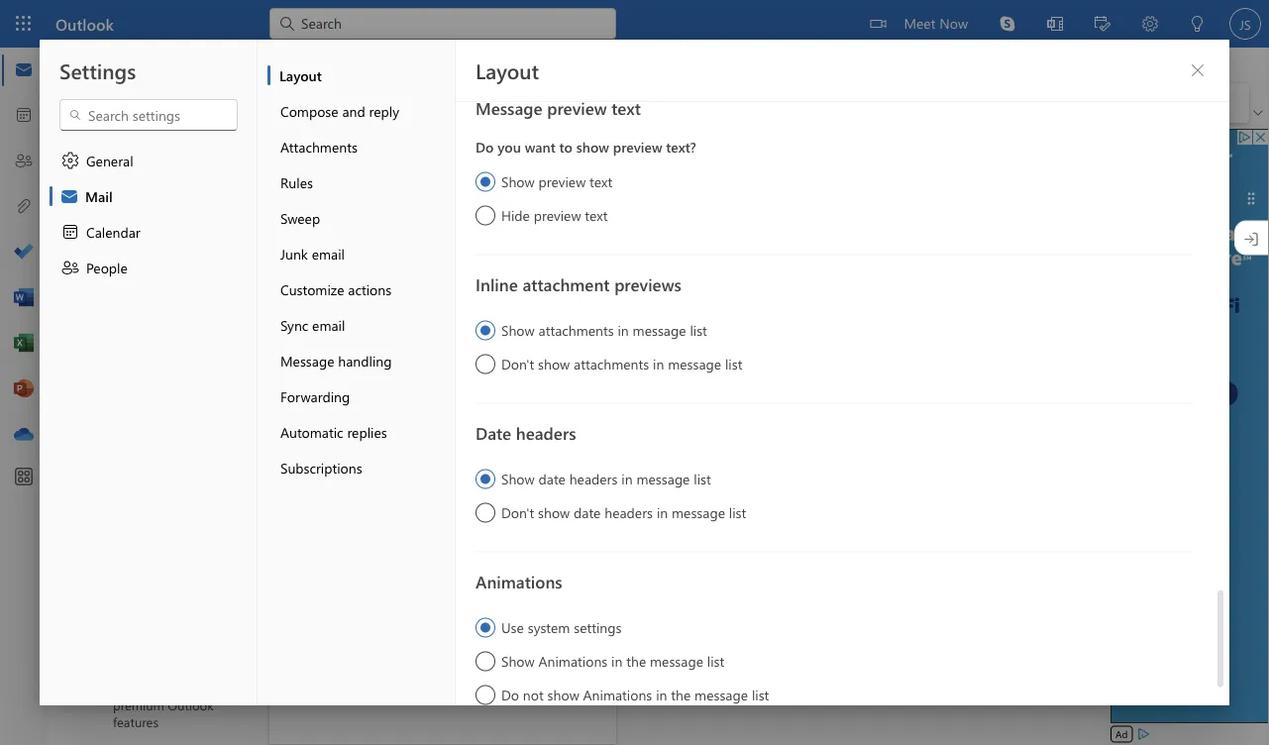 Task type: describe. For each thing, give the bounding box(es) containing it.
replies
[[347, 423, 387, 441]]

attachments button
[[268, 129, 455, 164]]

layout tab panel
[[456, 40, 1230, 745]]

preview for show preview text
[[539, 172, 586, 191]]

0 vertical spatial attachments
[[539, 321, 614, 339]]

forwarding button
[[268, 379, 455, 414]]

left-rail-appbar navigation
[[4, 48, 44, 458]]

inbox
[[339, 142, 379, 163]]


[[289, 319, 309, 339]]

day
[[483, 654, 506, 672]]

do you want to show preview text? option group
[[476, 133, 1192, 229]]

reply
[[369, 102, 399, 120]]

customize
[[280, 280, 344, 298]]

import
[[321, 359, 363, 377]]

use system settings
[[501, 618, 622, 637]]


[[59, 186, 79, 206]]

upgrade to microsoft 365
[[321, 478, 479, 496]]

preview for message preview text
[[547, 97, 607, 119]]

time
[[374, 319, 401, 337]]


[[593, 200, 604, 212]]

and
[[342, 102, 365, 120]]

premium outlook features
[[113, 696, 214, 730]]


[[1190, 62, 1206, 78]]

in up don't show attachments in message list
[[618, 321, 629, 339]]

to do image
[[14, 243, 34, 263]]

do not show animations in the message list
[[501, 686, 769, 704]]

sync
[[280, 316, 308, 334]]

help button
[[227, 48, 285, 78]]

premium
[[113, 696, 164, 714]]

date
[[476, 422, 511, 445]]


[[289, 279, 309, 299]]

text for hide preview text
[[585, 206, 608, 224]]

dialog containing settings
[[0, 0, 1269, 745]]

to inside option group
[[560, 138, 573, 157]]

want
[[525, 138, 556, 157]]

features
[[113, 713, 158, 730]]

text?
[[666, 138, 696, 157]]

all
[[380, 654, 397, 672]]

0
[[321, 240, 329, 258]]

get for get started
[[281, 197, 303, 215]]

sweep button
[[268, 200, 455, 236]]

done
[[401, 654, 433, 672]]

2 horizontal spatial the
[[671, 686, 691, 704]]

now
[[940, 13, 968, 32]]

email for junk email
[[312, 244, 345, 263]]

contacts
[[367, 359, 418, 377]]

show for headers
[[501, 470, 535, 488]]

outlook for premium outlook features
[[168, 696, 214, 714]]

favorites tree item
[[71, 133, 231, 172]]

in up do not show animations in the message list
[[611, 652, 623, 670]]

show down show date headers in message list
[[538, 503, 570, 522]]


[[289, 438, 309, 458]]

confirm time zone
[[321, 319, 434, 337]]

get for get outlook mobile
[[321, 438, 343, 456]]

handling
[[338, 351, 392, 370]]

layout heading
[[476, 56, 539, 84]]

show for you
[[501, 172, 535, 191]]

email for sync email
[[312, 316, 345, 334]]

 for  view settings
[[70, 93, 90, 113]]

show right 'not'
[[548, 686, 579, 704]]

1 horizontal spatial date
[[574, 503, 601, 522]]

show for attachment
[[501, 321, 535, 339]]

attachment
[[523, 274, 610, 296]]

junk email button
[[268, 236, 455, 272]]

365
[[456, 478, 479, 496]]

preview left text?
[[613, 138, 662, 157]]

files image
[[14, 197, 34, 217]]

layout inside tab panel
[[476, 56, 539, 84]]

show down show attachments in message list
[[538, 355, 570, 373]]

mail
[[85, 187, 113, 205]]

send a message
[[321, 398, 420, 417]]

your inside all done for the day enjoy your empty inbox.
[[406, 679, 434, 698]]

1 vertical spatial attachments
[[574, 355, 649, 373]]

excel image
[[14, 334, 34, 354]]

junk email
[[280, 244, 345, 263]]

show inside option group
[[577, 138, 609, 157]]

look
[[402, 279, 428, 298]]

in down show animations in the message list
[[656, 686, 667, 704]]

compose and reply
[[280, 102, 399, 120]]

4 show from the top
[[501, 652, 535, 670]]

actions
[[348, 280, 392, 298]]

message inside message list section
[[366, 398, 420, 417]]

general
[[86, 151, 133, 169]]

hide
[[501, 206, 530, 224]]

choose
[[321, 279, 367, 298]]

settings heading
[[59, 56, 136, 84]]

powerpoint image
[[14, 380, 34, 399]]


[[91, 143, 107, 159]]

word image
[[14, 288, 34, 308]]

application containing settings
[[0, 0, 1269, 745]]

you
[[498, 138, 521, 157]]

1 vertical spatial animations
[[539, 652, 608, 670]]

message handling
[[280, 351, 392, 370]]


[[117, 182, 137, 202]]

settings for use
[[574, 618, 622, 637]]

show date headers in message list
[[501, 470, 711, 488]]

0 of 6 complete
[[321, 240, 417, 258]]

in down show attachments in message list
[[653, 355, 664, 373]]

confirm
[[321, 319, 370, 337]]

choose your look
[[321, 279, 428, 298]]

 button
[[81, 133, 115, 169]]

tab list inside application
[[98, 48, 285, 78]]

the for in
[[627, 652, 646, 670]]

people image
[[14, 152, 34, 171]]

message handling button
[[268, 343, 455, 379]]

of
[[332, 240, 345, 258]]

show preview text
[[501, 172, 613, 191]]

junk
[[280, 244, 308, 263]]

compose and reply button
[[268, 93, 455, 129]]

view
[[94, 93, 123, 112]]

outlook banner
[[0, 0, 1269, 48]]

subscriptions button
[[268, 450, 455, 486]]

show animations in the message list
[[501, 652, 725, 670]]

do you want to show preview text?
[[476, 138, 696, 157]]

use
[[501, 618, 524, 637]]

complete
[[360, 240, 417, 258]]



Task type: locate. For each thing, give the bounding box(es) containing it.

[[117, 222, 137, 242]]

outlook inside message list section
[[346, 438, 396, 456]]

your down "done"
[[406, 679, 434, 698]]

0 vertical spatial text
[[612, 97, 641, 119]]

don't for headers
[[501, 503, 534, 522]]

animations down show animations in the message list
[[583, 686, 652, 704]]

application
[[0, 0, 1269, 745]]

subscriptions
[[280, 458, 362, 477]]

2 show from the top
[[501, 321, 535, 339]]

the down show animations in the message list
[[671, 686, 691, 704]]

0 vertical spatial settings
[[127, 93, 175, 112]]

attachments down show attachments in message list
[[574, 355, 649, 373]]

text for message preview text
[[612, 97, 641, 119]]

1 vertical spatial settings
[[574, 618, 622, 637]]

2 vertical spatial animations
[[583, 686, 652, 704]]

1 vertical spatial don't
[[501, 503, 534, 522]]

settings for 
[[127, 93, 175, 112]]

headers up don't show date headers in message list
[[569, 470, 618, 488]]

do
[[476, 138, 494, 157], [501, 686, 519, 704]]

layout
[[476, 56, 539, 84], [279, 66, 322, 84]]

tree
[[71, 371, 231, 745]]

send
[[321, 398, 352, 417]]

date headers
[[476, 422, 576, 445]]

0 horizontal spatial message
[[280, 351, 334, 370]]

 inside settings 'tab list'
[[60, 151, 80, 170]]

settings inside layout tab panel
[[574, 618, 622, 637]]

mail image
[[14, 60, 34, 80]]

don't for attachment
[[501, 355, 534, 373]]

favorites tree
[[71, 125, 231, 331]]

0 horizontal spatial do
[[476, 138, 494, 157]]

system
[[528, 618, 570, 637]]

2 vertical spatial text
[[585, 206, 608, 224]]

animations down use system settings
[[539, 652, 608, 670]]

0 vertical spatial to
[[560, 138, 573, 157]]

import contacts
[[321, 359, 418, 377]]

headers down show date headers in message list
[[605, 503, 653, 522]]

 button
[[569, 143, 601, 170]]

2 vertical spatial outlook
[[168, 696, 214, 714]]

 left the view
[[70, 93, 90, 113]]


[[289, 359, 309, 379]]

help
[[241, 54, 270, 72]]

inline
[[476, 274, 518, 296]]

0 horizontal spatial get
[[281, 197, 303, 215]]

preview for hide preview text
[[534, 206, 581, 224]]

preview
[[547, 97, 607, 119], [613, 138, 662, 157], [539, 172, 586, 191], [534, 206, 581, 224]]

microsoft
[[395, 478, 453, 496]]

0 vertical spatial email
[[312, 244, 345, 263]]

0 horizontal spatial to
[[378, 478, 391, 496]]

settings tab list
[[40, 40, 258, 706]]

the up do not show animations in the message list
[[627, 652, 646, 670]]

to left  at left top
[[560, 138, 573, 157]]

to right the upgrade
[[378, 478, 391, 496]]

show up hide
[[501, 172, 535, 191]]

automatic
[[280, 423, 343, 441]]

tab list
[[98, 48, 285, 78]]

layout inside button
[[279, 66, 322, 84]]

premium outlook features button
[[71, 651, 268, 745]]

started
[[307, 197, 352, 215]]

rules button
[[268, 164, 455, 200]]

do for do not show animations in the message list
[[501, 686, 519, 704]]

1 vertical spatial do
[[501, 686, 519, 704]]


[[68, 108, 82, 122]]

1 horizontal spatial get
[[321, 438, 343, 456]]

1 show from the top
[[501, 172, 535, 191]]

0 vertical spatial outlook
[[55, 13, 114, 34]]

3 show from the top
[[501, 470, 535, 488]]

calendar image
[[14, 106, 34, 126]]


[[117, 262, 137, 281]]

0 vertical spatial your
[[371, 279, 398, 298]]

don't down the date headers
[[501, 503, 534, 522]]

get started
[[281, 197, 352, 215]]

message down 
[[280, 351, 334, 370]]

calendar
[[86, 222, 140, 241]]

0 horizontal spatial your
[[371, 279, 398, 298]]


[[68, 55, 89, 76]]


[[60, 258, 80, 277]]

more apps image
[[14, 468, 34, 488]]


[[870, 16, 886, 32]]

1 vertical spatial your
[[406, 679, 434, 698]]

0 vertical spatial 
[[70, 93, 90, 113]]

0 horizontal spatial the
[[459, 654, 479, 672]]

0 vertical spatial do
[[476, 138, 494, 157]]

show up inbox.
[[501, 652, 535, 670]]

1 horizontal spatial to
[[560, 138, 573, 157]]

home button
[[99, 48, 165, 78]]

layout up message preview text
[[476, 56, 539, 84]]


[[575, 148, 595, 167]]

don't show date headers in message list
[[501, 503, 746, 522]]

Search settings search field
[[82, 105, 217, 125]]

0 vertical spatial animations
[[476, 571, 563, 594]]

message list section
[[270, 127, 616, 744]]

message down 'layout' "heading"
[[476, 97, 543, 119]]

sync email
[[280, 316, 345, 334]]

preview up do you want to show preview text?
[[547, 97, 607, 119]]

0 horizontal spatial outlook
[[55, 13, 114, 34]]

date down show date headers in message list
[[574, 503, 601, 522]]

text up the 
[[590, 172, 613, 191]]

message preview text
[[476, 97, 641, 119]]

0 horizontal spatial layout
[[279, 66, 322, 84]]

don't up the date headers
[[501, 355, 534, 373]]

1 vertical spatial headers
[[569, 470, 618, 488]]

0 vertical spatial get
[[281, 197, 303, 215]]

layout group
[[319, 83, 515, 119]]

email right 
[[312, 316, 345, 334]]

 left  button
[[60, 151, 80, 170]]

dialog
[[0, 0, 1269, 745]]

0 vertical spatial headers
[[516, 422, 576, 445]]

zone
[[405, 319, 434, 337]]

1 vertical spatial to
[[378, 478, 391, 496]]

favorites
[[119, 140, 183, 162]]

upgrade
[[321, 478, 374, 496]]

rules
[[280, 173, 313, 191]]

inbox.
[[480, 679, 517, 698]]

the inside all done for the day enjoy your empty inbox.
[[459, 654, 479, 672]]

1 vertical spatial outlook
[[346, 438, 396, 456]]

text for show preview text
[[590, 172, 613, 191]]

do left you
[[476, 138, 494, 157]]

preview down show preview text
[[534, 206, 581, 224]]

customize actions button
[[268, 272, 455, 307]]

1 horizontal spatial your
[[406, 679, 434, 698]]

do left 'not'
[[501, 686, 519, 704]]

show inside option group
[[501, 172, 535, 191]]

1 horizontal spatial layout
[[476, 56, 539, 84]]

automatic replies button
[[268, 414, 455, 450]]

the right for
[[459, 654, 479, 672]]

all done for the day enjoy your empty inbox.
[[369, 654, 517, 698]]

hide preview text
[[501, 206, 608, 224]]

settings inside  view settings
[[127, 93, 175, 112]]

customize actions
[[280, 280, 392, 298]]

outlook down "send a message"
[[346, 438, 396, 456]]

preview down  at left top
[[539, 172, 586, 191]]

1 vertical spatial text
[[590, 172, 613, 191]]

1 vertical spatial date
[[574, 503, 601, 522]]

1 horizontal spatial the
[[627, 652, 646, 670]]

do for do you want to show preview text?
[[476, 138, 494, 157]]

2 don't from the top
[[501, 503, 534, 522]]

0 horizontal spatial date
[[539, 470, 566, 488]]

inline attachment previews
[[476, 274, 682, 296]]

settings up show animations in the message list
[[574, 618, 622, 637]]

date
[[539, 470, 566, 488], [574, 503, 601, 522]]

1 vertical spatial 
[[60, 151, 80, 170]]

attachments
[[539, 321, 614, 339], [574, 355, 649, 373]]

 button
[[58, 49, 98, 82]]

show up show preview text
[[577, 138, 609, 157]]

tab list containing home
[[98, 48, 285, 78]]

0 vertical spatial don't
[[501, 355, 534, 373]]

automatic replies
[[280, 423, 387, 441]]

show down the date headers
[[501, 470, 535, 488]]

text
[[612, 97, 641, 119], [590, 172, 613, 191], [585, 206, 608, 224]]

email inside button
[[312, 316, 345, 334]]

message for message handling
[[280, 351, 334, 370]]

layout button
[[268, 57, 455, 93]]

settings
[[59, 56, 136, 84]]

animations up use
[[476, 571, 563, 594]]

mobile
[[400, 438, 442, 456]]

show
[[501, 172, 535, 191], [501, 321, 535, 339], [501, 470, 535, 488], [501, 652, 535, 670]]

 view settings
[[70, 93, 175, 113]]

headers right date
[[516, 422, 576, 445]]

people
[[86, 258, 128, 276]]

get up subscriptions
[[321, 438, 343, 456]]

1 horizontal spatial settings
[[574, 618, 622, 637]]

1 vertical spatial get
[[321, 438, 343, 456]]

not
[[523, 686, 544, 704]]

attachments
[[280, 137, 358, 156]]

attachments down inline attachment previews
[[539, 321, 614, 339]]

outlook up the  button
[[55, 13, 114, 34]]

do inside option group
[[476, 138, 494, 157]]

show down inline
[[501, 321, 535, 339]]

outlook inside banner
[[55, 13, 114, 34]]

text down show preview text
[[585, 206, 608, 224]]

outlook inside premium outlook features
[[168, 696, 214, 714]]

outlook for get outlook mobile
[[346, 438, 396, 456]]

set your advertising preferences image
[[1136, 726, 1152, 742]]

email
[[312, 244, 345, 263], [312, 316, 345, 334]]

home
[[113, 54, 151, 72]]

1 vertical spatial message
[[280, 351, 334, 370]]

1 vertical spatial email
[[312, 316, 345, 334]]

ad
[[1116, 727, 1128, 741]]

to inside message list section
[[378, 478, 391, 496]]

 button
[[1182, 55, 1214, 86]]

the
[[627, 652, 646, 670], [459, 654, 479, 672], [671, 686, 691, 704]]

the for for
[[459, 654, 479, 672]]

 for 
[[60, 151, 80, 170]]

email inside button
[[312, 244, 345, 263]]

0 vertical spatial date
[[539, 470, 566, 488]]

your left look
[[371, 279, 398, 298]]

meet
[[904, 13, 936, 32]]

date down the date headers
[[539, 470, 566, 488]]

enjoy
[[369, 679, 402, 698]]

for
[[437, 654, 455, 672]]

to
[[560, 138, 573, 157], [378, 478, 391, 496]]

1 don't from the top
[[501, 355, 534, 373]]

message for message preview text
[[476, 97, 543, 119]]

outlook link
[[55, 0, 114, 48]]

a
[[356, 398, 363, 417]]

message inside button
[[280, 351, 334, 370]]

layout up compose
[[279, 66, 322, 84]]

in down show date headers in message list
[[657, 503, 668, 522]]


[[60, 222, 80, 242]]

1 horizontal spatial outlook
[[168, 696, 214, 714]]

1 horizontal spatial message
[[476, 97, 543, 119]]

document
[[0, 0, 1269, 745]]

1 horizontal spatial do
[[501, 686, 519, 704]]

email left 6
[[312, 244, 345, 263]]


[[70, 93, 90, 113], [60, 151, 80, 170]]

0 horizontal spatial settings
[[127, 93, 175, 112]]

settings right the view
[[127, 93, 175, 112]]

don't show attachments in message list
[[501, 355, 743, 373]]

get down rules
[[281, 197, 303, 215]]

2 horizontal spatial outlook
[[346, 438, 396, 456]]

2 vertical spatial headers
[[605, 503, 653, 522]]

document containing settings
[[0, 0, 1269, 745]]

0 vertical spatial message
[[476, 97, 543, 119]]

outlook right the premium
[[168, 696, 214, 714]]

text up do you want to show preview text?
[[612, 97, 641, 119]]

onedrive image
[[14, 425, 34, 445]]

sweep
[[280, 209, 320, 227]]

in up don't show date headers in message list
[[622, 470, 633, 488]]

 calendar
[[60, 222, 140, 242]]

show attachments in message list
[[501, 321, 707, 339]]

message inside layout tab panel
[[476, 97, 543, 119]]



Task type: vqa. For each thing, say whether or not it's contained in the screenshot.
message handling
yes



